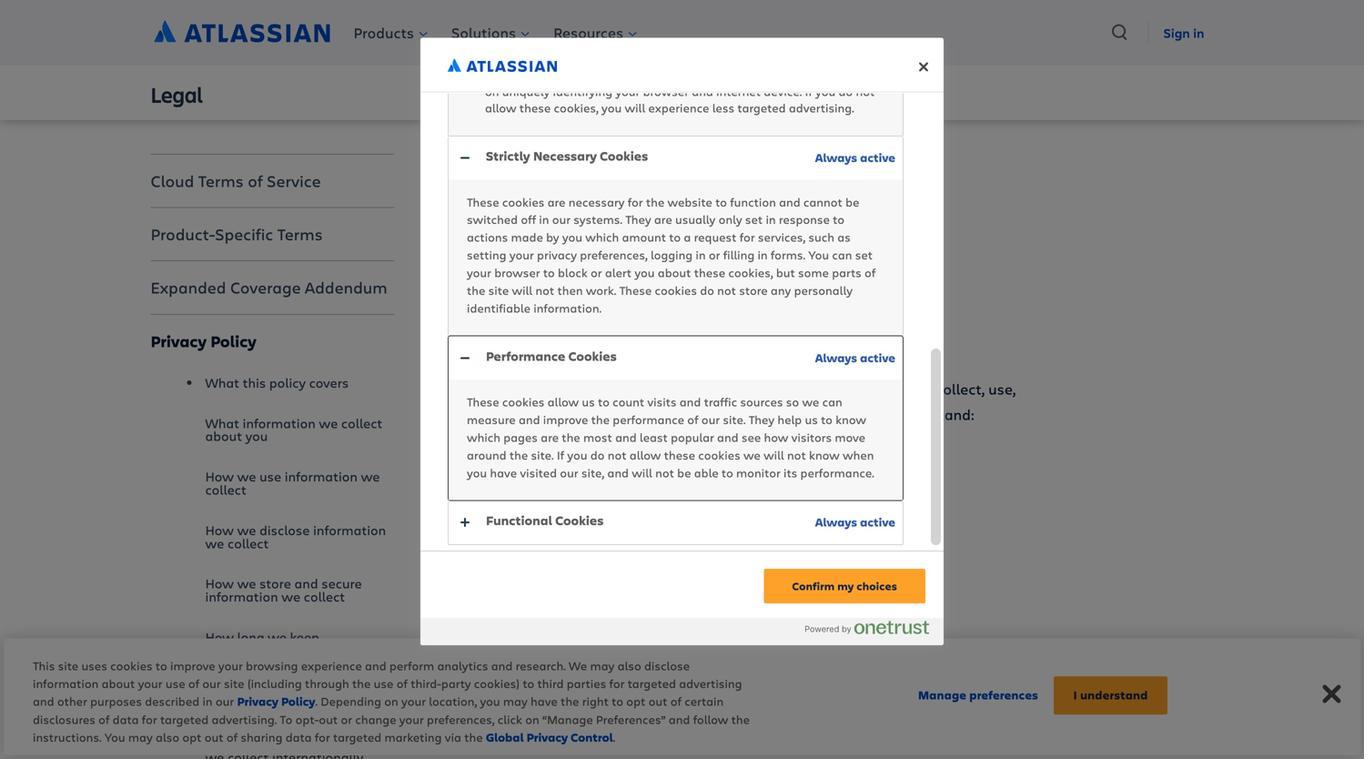 Task type: vqa. For each thing, say whether or not it's contained in the screenshot.
RUNS related to 100
no



Task type: locate. For each thing, give the bounding box(es) containing it.
these
[[485, 33, 518, 49], [467, 194, 499, 210], [619, 282, 652, 298], [467, 394, 499, 410]]

1 horizontal spatial disclose
[[520, 546, 576, 566]]

about inside this site uses cookies to improve your browsing experience and perform analytics and research. we may also disclose information about your use of our site (including through the use of third-party cookies) to third parties for targeted advertising and other purposes described in our
[[102, 675, 135, 691]]

2 vertical spatial these
[[664, 447, 695, 463]]

targeted inside this site uses cookies to improve your browsing experience and perform analytics and research. we may also disclose information about your use of our site (including through the use of third-party cookies) to third parties for targeted advertising and other purposes described in our
[[628, 675, 676, 691]]

also right we
[[618, 658, 641, 673]]

visited
[[520, 465, 557, 481]]

products link
[[341, 19, 437, 46]]

0 vertical spatial improve
[[543, 411, 588, 427]]

privacy policy link
[[151, 319, 395, 363], [237, 693, 315, 709]]

0 vertical spatial other
[[730, 67, 760, 83]]

1 horizontal spatial what this policy covers
[[424, 331, 622, 358]]

1 vertical spatial how we use information we collect
[[460, 499, 707, 519]]

we
[[569, 658, 587, 673]]

traffic
[[704, 394, 737, 410]]

you
[[808, 247, 829, 263], [105, 729, 125, 745]]

browser inside these cookies are necessary for the website to function and cannot be switched off in our systems. they are usually only set in response to actions made by you which amount to a request for services, such as setting your privacy preferences, logging in or filling in forms. you can set your browser to block or alert you about these cookies, but some parts of the site will not then work. these cookies do not store any personally identifiable information.
[[494, 265, 540, 280]]

how for the leftmost how we use information we collect link
[[205, 467, 234, 485]]

you inside . depending on your location, you may have the right to opt out of certain disclosures of data for targeted advertising. to opt-out or change your preferences, click on "manage preferences" and follow the instructions. you may also opt out of sharing data for targeted marketing via the
[[105, 729, 125, 745]]

1 vertical spatial do
[[700, 282, 714, 298]]

advertising. down device.
[[789, 100, 854, 116]]

to inside how to access and control your information
[[237, 681, 250, 699]]

how
[[877, 379, 907, 398], [764, 429, 788, 445]]

advertising. up sharing
[[212, 711, 277, 727]]

can up move
[[822, 394, 842, 410]]

3 active from the top
[[860, 514, 896, 530]]

0 vertical spatial also
[[618, 658, 641, 673]]

confirm
[[792, 579, 835, 593]]

1 horizontal spatial transfer
[[520, 736, 575, 755]]

other inside this site uses cookies to improve your browsing experience and perform analytics and research. we may also disclose information about your use of our site (including through the use of third-party cookies) to third parties for targeted advertising and other purposes described in our
[[57, 693, 87, 709]]

work.
[[586, 282, 616, 298]]

a inside these cookies may be set through our site by our advertising partners. they may be used by those companies to build a profile of your interests and show you relevant adverts on other sites. they are based on uniquely identifying your browser and internet device. if you do not allow these cookies, you will experience less targeted advertising.
[[749, 50, 756, 66]]

keep
[[290, 628, 319, 646], [554, 641, 587, 661]]

how we transfer information we collect internationally link down (including
[[205, 724, 395, 759]]

they inside these cookies are necessary for the website to function and cannot be switched off in our systems. they are usually only set in response to actions made by you which amount to a request for services, such as setting your privacy preferences, logging in or filling in forms. you can set your browser to block or alert you about these cookies, but some parts of the site will not then work. these cookies do not store any personally identifiable information.
[[625, 211, 651, 227]]

1 horizontal spatial how long we keep information
[[460, 641, 672, 661]]

by up build
[[723, 33, 736, 49]]

so up "performance"
[[670, 379, 687, 398]]

1 horizontal spatial policy
[[511, 331, 563, 358]]

how inside how to access and control your information
[[205, 681, 234, 699]]

.
[[315, 693, 318, 709], [613, 729, 615, 745]]

coverage
[[230, 277, 301, 298]]

always active up transparent at the right
[[815, 350, 896, 366]]

0 vertical spatial if
[[805, 83, 812, 99]]

or down the depending
[[341, 711, 352, 727]]

through
[[631, 33, 675, 49], [305, 675, 349, 691]]

transfer for how we transfer information we collect internationally link to the left
[[259, 735, 308, 753]]

2 horizontal spatial out
[[649, 693, 667, 709]]

how inside your privacy is important to us, and so is being transparent about how we collect, use, and share information about you. this policy is intended to help you understand:
[[877, 379, 907, 398]]

of inside these cookies may be set through our site by our advertising partners. they may be used by those companies to build a profile of your interests and show you relevant adverts on other sites. they are based on uniquely identifying your browser and internet device. if you do not allow these cookies, you will experience less targeted advertising.
[[798, 50, 809, 66]]

0 vertical spatial secure
[[321, 574, 362, 592]]

1 vertical spatial policy
[[269, 374, 306, 391]]

uniquely
[[502, 83, 550, 99]]

are left necessary
[[548, 194, 566, 210]]

and inside how we store and secure information we collect
[[294, 574, 318, 592]]

disclose inside this site uses cookies to improve your browsing experience and perform analytics and research. we may also disclose information about your use of our site (including through the use of third-party cookies) to third parties for targeted advertising and other purposes described in our
[[644, 658, 690, 673]]

help inside your privacy is important to us, and so is being transparent about how we collect, use, and share information about you. this policy is intended to help you understand:
[[829, 404, 860, 424]]

performance.
[[800, 465, 874, 481]]

is up see
[[732, 404, 743, 424]]

0 vertical spatial this
[[476, 331, 508, 358]]

1 vertical spatial if
[[557, 447, 564, 463]]

do down most
[[590, 447, 605, 463]]

0 horizontal spatial how we use information we collect
[[205, 467, 380, 498]]

use,
[[988, 379, 1016, 398]]

browser down starting:
[[494, 265, 540, 280]]

policy inside privacy alert dialog
[[281, 693, 315, 709]]

1 horizontal spatial how to access and control your information
[[460, 688, 765, 708]]

of up popular
[[687, 411, 699, 427]]

active up choices
[[860, 514, 896, 530]]

how inside how we disclose information we collect
[[205, 521, 234, 539]]

site
[[699, 33, 720, 49], [488, 282, 509, 298], [58, 658, 78, 673], [224, 675, 244, 691]]

privacy policy link down (including
[[237, 693, 315, 709]]

and right us,
[[640, 379, 667, 398]]

1 vertical spatial privacy policy link
[[237, 693, 315, 709]]

visitors
[[791, 429, 832, 445]]

control for the left how to access and control your information link
[[326, 681, 369, 699]]

versions
[[738, 239, 795, 259]]

always for strictly necessary cookies
[[815, 150, 857, 166]]

see
[[742, 429, 761, 445]]

and up browsing
[[294, 574, 318, 592]]

forms.
[[771, 247, 805, 263]]

2 vertical spatial allow
[[630, 447, 661, 463]]

disclosures
[[33, 711, 95, 727]]

0 vertical spatial privacy policy link
[[151, 319, 395, 363]]

can
[[832, 247, 852, 263], [822, 394, 842, 410]]

may
[[566, 33, 590, 49], [514, 50, 538, 66], [590, 658, 615, 673], [503, 693, 528, 709], [128, 729, 153, 745]]

sources
[[740, 394, 783, 410]]

0 vertical spatial us
[[582, 394, 595, 410]]

improve
[[543, 411, 588, 427], [170, 658, 215, 673]]

how long we keep information
[[205, 628, 319, 659], [460, 641, 672, 661]]

you
[[595, 67, 615, 83], [815, 83, 836, 99], [602, 100, 622, 116], [562, 229, 582, 245], [635, 265, 655, 280], [863, 404, 888, 424], [245, 427, 268, 445], [567, 447, 587, 463], [705, 452, 730, 471], [467, 465, 487, 481], [480, 693, 500, 709]]

they up amount
[[625, 211, 651, 227]]

privacy policy inside privacy policy link
[[151, 330, 257, 352]]

how we transfer information we collect internationally link down preferences"
[[460, 736, 843, 755]]

also inside . depending on your location, you may have the right to opt out of certain disclosures of data for targeted advertising. to opt-out or change your preferences, click on "manage preferences" and follow the instructions. you may also opt out of sharing data for targeted marketing via the
[[156, 729, 179, 745]]

privacy down ""manage"
[[527, 729, 568, 745]]

any
[[771, 282, 791, 298]]

this site uses cookies to improve your browsing experience and perform analytics and research. we may also disclose information about your use of our site (including through the use of third-party cookies) to third parties for targeted advertising and other purposes described in our
[[33, 658, 742, 709]]

1 horizontal spatial a
[[749, 50, 756, 66]]

you down cookies)
[[480, 693, 500, 709]]

they down sources
[[749, 411, 775, 427]]

0 horizontal spatial you
[[105, 729, 125, 745]]

0 vertical spatial policy
[[571, 160, 685, 218]]

around
[[467, 447, 507, 463]]

how for the right how to access and control your information link
[[460, 688, 492, 708]]

us,
[[618, 379, 637, 398]]

0 vertical spatial store
[[739, 282, 768, 298]]

control up change
[[326, 681, 369, 699]]

cookies for performance cookies
[[568, 348, 617, 364]]

terms down service
[[277, 224, 323, 245]]

always
[[815, 150, 857, 166], [815, 350, 857, 366], [815, 514, 857, 530]]

1 horizontal spatial experience
[[648, 100, 709, 116]]

0 horizontal spatial how
[[764, 429, 788, 445]]

opt
[[626, 693, 646, 709], [182, 729, 202, 745]]

"manage
[[542, 711, 593, 727]]

performance cookies
[[486, 348, 617, 364]]

if inside these cookies may be set through our site by our advertising partners. they may be used by those companies to build a profile of your interests and show you relevant adverts on other sites. they are based on uniquely identifying your browser and internet device. if you do not allow these cookies, you will experience less targeted advertising.
[[805, 83, 812, 99]]

can inside "these cookies allow us to count visits and traffic sources so we can measure and improve the performance of our site. they help us to know which pages are the most and least popular and see how visitors move around the site. if you do not allow these cookies we will not know when you have visited our site, and will not be able to monitor its performance."
[[822, 394, 842, 410]]

my
[[837, 579, 854, 593]]

and inside . depending on your location, you may have the right to opt out of certain disclosures of data for targeted advertising. to opt-out or change your preferences, click on "manage preferences" and follow the instructions. you may also opt out of sharing data for targeted marketing via the
[[669, 711, 690, 727]]

how we transfer information we collect internationally for how we transfer information we collect internationally link to the left
[[205, 735, 385, 759]]

how inside how we use information we collect
[[205, 467, 234, 485]]

1 vertical spatial how
[[764, 429, 788, 445]]

follow
[[693, 711, 728, 727]]

1 vertical spatial can
[[822, 394, 842, 410]]

2 vertical spatial by
[[546, 229, 559, 245]]

2 always active from the top
[[815, 350, 896, 366]]

always up transparent at the right
[[815, 350, 857, 366]]

cookies, inside these cookies may be set through our site by our advertising partners. they may be used by those companies to build a profile of your interests and show you relevant adverts on other sites. they are based on uniquely identifying your browser and internet device. if you do not allow these cookies, you will experience less targeted advertising.
[[554, 100, 599, 116]]

and inside these cookies are necessary for the website to function and cannot be switched off in our systems. they are usually only set in response to actions made by you which amount to a request for services, such as setting your privacy preferences, logging in or filling in forms. you can set your browser to block or alert you about these cookies, but some parts of the site will not then work. these cookies do not store any personally identifiable information.
[[779, 194, 801, 210]]

if inside "these cookies allow us to count visits and traffic sources so we can measure and improve the performance of our site. they help us to know which pages are the most and least popular and see how visitors move around the site. if you do not allow these cookies we will not know when you have visited our site, and will not be able to monitor its performance."
[[557, 447, 564, 463]]

policy down coverage
[[210, 330, 257, 352]]

atlassian logo image
[[154, 21, 330, 42]]

how long we keep information link up (including
[[205, 617, 395, 671]]

may up click
[[503, 693, 528, 709]]

these for may
[[485, 33, 518, 49]]

experience down adverts
[[648, 100, 709, 116]]

this left 'uses'
[[33, 658, 55, 673]]

1 horizontal spatial advertising.
[[789, 100, 854, 116]]

to
[[280, 711, 292, 727]]

advertising.
[[789, 100, 854, 116], [212, 711, 277, 727]]

0 vertical spatial allow
[[485, 100, 517, 116]]

0 vertical spatial browser
[[643, 83, 689, 99]]

1 vertical spatial opt
[[182, 729, 202, 745]]

interests
[[485, 67, 534, 83]]

browser down adverts
[[643, 83, 689, 99]]

control inside how to access and control your information
[[326, 681, 369, 699]]

of
[[798, 50, 809, 66], [248, 170, 263, 192], [865, 265, 876, 280], [687, 411, 699, 427], [188, 675, 199, 691], [397, 675, 408, 691], [670, 693, 682, 709], [98, 711, 110, 727], [226, 729, 238, 745]]

measure
[[467, 411, 516, 427]]

3 always active from the top
[[815, 514, 896, 530]]

parts
[[832, 265, 862, 280]]

allow down "least"
[[630, 447, 661, 463]]

1 horizontal spatial .
[[613, 729, 615, 745]]

policy for privacy policy link within the privacy alert dialog
[[281, 693, 315, 709]]

how for leftmost how we disclose information we collect link
[[205, 521, 234, 539]]

preferences, up via
[[427, 711, 495, 727]]

set
[[610, 33, 628, 49], [745, 211, 763, 227], [855, 247, 873, 263]]

0 horizontal spatial preferences,
[[427, 711, 495, 727]]

global privacy control .
[[486, 729, 615, 745]]

keep up parties
[[554, 641, 587, 661]]

policy for topmost privacy policy link
[[210, 330, 257, 352]]

the up identifiable
[[467, 282, 485, 298]]

know up move
[[836, 411, 866, 427]]

by right made
[[546, 229, 559, 245]]

cookies, down identifying
[[554, 100, 599, 116]]

solutions
[[451, 23, 516, 42]]

how we use information we collect link
[[205, 457, 395, 510], [460, 499, 707, 519]]

0 horizontal spatial what information we collect about you
[[205, 414, 383, 445]]

you down popular
[[705, 452, 730, 471]]

1 horizontal spatial what information we collect about you
[[460, 452, 730, 471]]

1 horizontal spatial allow
[[548, 394, 579, 410]]

archived
[[676, 239, 734, 259]]

secure
[[321, 574, 362, 592], [589, 594, 634, 613]]

company logo image
[[448, 47, 557, 83], [448, 58, 557, 72]]

1 horizontal spatial terms
[[277, 224, 323, 245]]

3 always from the top
[[815, 514, 857, 530]]

1 always from the top
[[815, 150, 857, 166]]

addendum
[[305, 277, 387, 298]]

how we store and secure information we collect link
[[205, 564, 395, 617], [460, 594, 797, 613]]

0 vertical spatial always active
[[815, 150, 896, 166]]

how we transfer information we collect internationally down preferences"
[[460, 736, 843, 755]]

1 vertical spatial you
[[105, 729, 125, 745]]

0 vertical spatial do
[[839, 83, 853, 99]]

have down around
[[490, 465, 517, 481]]

site up identifiable
[[488, 282, 509, 298]]

1 vertical spatial secure
[[589, 594, 634, 613]]

they up 'interests'
[[485, 50, 511, 66]]

how to access and control your information
[[205, 681, 369, 712], [460, 688, 765, 708]]

1 vertical spatial covers
[[309, 374, 349, 391]]

0 horizontal spatial so
[[670, 379, 687, 398]]

but
[[776, 265, 795, 280]]

allow
[[485, 100, 517, 116], [548, 394, 579, 410], [630, 447, 661, 463]]

. down preferences"
[[613, 729, 615, 745]]

1 horizontal spatial site.
[[723, 411, 746, 427]]

less
[[712, 100, 735, 116]]

1 vertical spatial terms
[[277, 224, 323, 245]]

and down the you.
[[615, 429, 637, 445]]

how for how we transfer information we collect internationally link to the left
[[205, 735, 234, 753]]

2 always from the top
[[815, 350, 857, 366]]

browser inside these cookies may be set through our site by our advertising partners. they may be used by those companies to build a profile of your interests and show you relevant adverts on other sites. they are based on uniquely identifying your browser and internet device. if you do not allow these cookies, you will experience less targeted advertising.
[[643, 83, 689, 99]]

allow inside these cookies may be set through our site by our advertising partners. they may be used by those companies to build a profile of your interests and show you relevant adverts on other sites. they are based on uniquely identifying your browser and internet device. if you do not allow these cookies, you will experience less targeted advertising.
[[485, 100, 517, 116]]

if up the visited
[[557, 447, 564, 463]]

advertising. inside . depending on your location, you may have the right to opt out of certain disclosures of data for targeted advertising. to opt-out or change your preferences, click on "manage preferences" and follow the instructions. you may also opt out of sharing data for targeted marketing via the
[[212, 711, 277, 727]]

cookies
[[521, 33, 563, 49], [502, 194, 545, 210], [655, 282, 697, 298], [502, 394, 545, 410], [698, 447, 741, 463], [110, 658, 153, 673]]

cookies down site,
[[555, 512, 604, 529]]

these up measure
[[467, 394, 499, 410]]

for right parties
[[609, 675, 625, 691]]

advertising inside these cookies may be set through our site by our advertising partners. they may be used by those companies to build a profile of your interests and show you relevant adverts on other sites. they are based on uniquely identifying your browser and internet device. if you do not allow these cookies, you will experience less targeted advertising.
[[761, 33, 824, 49]]

i
[[1073, 688, 1077, 703]]

0 vertical spatial privacy
[[537, 247, 577, 263]]

cookies, inside these cookies are necessary for the website to function and cannot be switched off in our systems. they are usually only set in response to actions made by you which amount to a request for services, such as setting your privacy preferences, logging in or filling in forms. you can set your browser to block or alert you about these cookies, but some parts of the site will not then work. these cookies do not store any personally identifiable information.
[[728, 265, 773, 280]]

control for the right how to access and control your information link
[[594, 688, 642, 708]]

2 vertical spatial active
[[860, 514, 896, 530]]

browsing
[[246, 658, 298, 673]]

how down intended
[[764, 429, 788, 445]]

2 vertical spatial disclose
[[644, 658, 690, 673]]

1 always active from the top
[[815, 150, 896, 166]]

privacy policy link inside privacy alert dialog
[[237, 693, 315, 709]]

0 vertical spatial policy
[[511, 331, 563, 358]]

by
[[723, 33, 736, 49], [588, 50, 601, 66], [546, 229, 559, 245]]

not
[[856, 83, 875, 99], [535, 282, 554, 298], [717, 282, 736, 298], [608, 447, 627, 463], [787, 447, 806, 463], [655, 465, 674, 481]]

improve up the described
[[170, 658, 215, 673]]

1 horizontal spatial advertising
[[761, 33, 824, 49]]

terms inside cloud terms of service link
[[198, 170, 244, 192]]

1 horizontal spatial set
[[745, 211, 763, 227]]

to inside these cookies may be set through our site by our advertising partners. they may be used by those companies to build a profile of your interests and show you relevant adverts on other sites. they are based on uniquely identifying your browser and internet device. if you do not allow these cookies, you will experience less targeted advertising.
[[703, 50, 715, 66]]

we inside "link"
[[319, 414, 338, 432]]

2 vertical spatial out
[[205, 729, 223, 745]]

setting
[[467, 247, 507, 263]]

you inside these cookies are necessary for the website to function and cannot be switched off in our systems. they are usually only set in response to actions made by you which amount to a request for services, such as setting your privacy preferences, logging in or filling in forms. you can set your browser to block or alert you about these cookies, but some parts of the site will not then work. these cookies do not store any personally identifiable information.
[[808, 247, 829, 263]]

uses
[[81, 658, 107, 673]]

cookies,
[[554, 100, 599, 116], [728, 265, 773, 280]]

store up research.
[[520, 594, 556, 613]]

how for the left how to access and control your information link
[[205, 681, 234, 699]]

performance
[[486, 348, 565, 364]]

how long we keep information up third
[[460, 641, 672, 661]]

our up july
[[552, 211, 571, 227]]

by right used
[[588, 50, 601, 66]]

your down made
[[509, 247, 534, 263]]

how we store and secure information we collect up we
[[460, 594, 797, 613]]

how we store and secure information we collect up browsing
[[205, 574, 362, 605]]

0 vertical spatial through
[[631, 33, 675, 49]]

these inside these cookies may be set through our site by our advertising partners. they may be used by those companies to build a profile of your interests and show you relevant adverts on other sites. they are based on uniquely identifying your browser and internet device. if you do not allow these cookies, you will experience less targeted advertising.
[[485, 33, 518, 49]]

you right device.
[[815, 83, 836, 99]]

us up most
[[582, 394, 595, 410]]

filling
[[723, 247, 755, 263]]

long up browsing
[[237, 628, 264, 646]]

site left (including
[[224, 675, 244, 691]]

is down performance
[[511, 379, 522, 398]]

set down function
[[745, 211, 763, 227]]

how we disclose information we collect link
[[205, 510, 395, 564], [460, 546, 735, 566]]

0 vertical spatial this
[[656, 404, 684, 424]]

the left website
[[646, 194, 665, 210]]

improve inside "these cookies allow us to count visits and traffic sources so we can measure and improve the performance of our site. they help us to know which pages are the most and least popular and see how visitors move around the site. if you do not allow these cookies we will not know when you have visited our site, and will not be able to monitor its performance."
[[543, 411, 588, 427]]

cookies up necessary
[[600, 147, 648, 164]]

0 horizontal spatial browser
[[494, 265, 540, 280]]

secure inside how we store and secure information we collect
[[321, 574, 362, 592]]

0 horizontal spatial covers
[[309, 374, 349, 391]]

you.
[[625, 404, 653, 424]]

choices
[[857, 579, 897, 593]]

transparent
[[747, 379, 829, 398]]

website
[[668, 194, 712, 210]]

logging
[[651, 247, 693, 263]]

0 horizontal spatial which
[[467, 429, 500, 445]]

data down the "opt-"
[[286, 729, 312, 745]]

manage preferences alert dialog
[[420, 0, 944, 645]]

transfer for the rightmost how we transfer information we collect internationally link
[[520, 736, 575, 755]]

these inside "these cookies allow us to count visits and traffic sources so we can measure and improve the performance of our site. they help us to know which pages are the most and least popular and see how visitors move around the site. if you do not allow these cookies we will not know when you have visited our site, and will not be able to monitor its performance."
[[664, 447, 695, 463]]

0 vertical spatial how
[[877, 379, 907, 398]]

to
[[703, 50, 715, 66], [715, 194, 727, 210], [833, 211, 845, 227], [669, 229, 681, 245], [543, 265, 555, 280], [599, 379, 614, 398], [598, 394, 610, 410], [811, 404, 826, 424], [821, 411, 833, 427], [722, 465, 733, 481], [156, 658, 167, 673], [523, 675, 534, 691], [237, 681, 250, 699], [496, 688, 510, 708], [612, 693, 623, 709]]

privacy policy inside privacy alert dialog
[[237, 693, 315, 709]]

site inside these cookies are necessary for the website to function and cannot be switched off in our systems. they are usually only set in response to actions made by you which amount to a request for services, such as setting your privacy preferences, logging in or filling in forms. you can set your browser to block or alert you about these cookies, but some parts of the site will not then work. these cookies do not store any personally identifiable information.
[[488, 282, 509, 298]]

1 vertical spatial this
[[33, 658, 55, 673]]

cookies up used
[[521, 33, 563, 49]]

these inside these cookies are necessary for the website to function and cannot be switched off in our systems. they are usually only set in response to actions made by you which amount to a request for services, such as setting your privacy preferences, logging in or filling in forms. you can set your browser to block or alert you about these cookies, but some parts of the site will not then work. these cookies do not store any personally identifiable information.
[[694, 265, 725, 280]]

site,
[[581, 465, 604, 481]]

set inside these cookies may be set through our site by our advertising partners. they may be used by those companies to build a profile of your interests and show you relevant adverts on other sites. they are based on uniquely identifying your browser and internet device. if you do not allow these cookies, you will experience less targeted advertising.
[[610, 33, 628, 49]]

1 horizontal spatial this
[[476, 331, 508, 358]]

and up the "opt-"
[[299, 681, 322, 699]]

help up move
[[829, 404, 860, 424]]

2 active from the top
[[860, 350, 896, 366]]

1 horizontal spatial which
[[585, 229, 619, 245]]

1 horizontal spatial access
[[514, 688, 560, 708]]

1 vertical spatial or
[[591, 265, 602, 280]]

long
[[237, 628, 264, 646], [496, 641, 526, 661]]

privacy inside privacy policy link
[[151, 330, 207, 352]]

always active
[[815, 150, 896, 166], [815, 350, 896, 366], [815, 514, 896, 530]]

through inside this site uses cookies to improve your browsing experience and perform analytics and research. we may also disclose information about your use of our site (including through the use of third-party cookies) to third parties for targeted advertising and other purposes described in our
[[305, 675, 349, 691]]

partners.
[[827, 33, 877, 49]]

policy up the "opt-"
[[281, 693, 315, 709]]

0 horizontal spatial privacy
[[458, 379, 507, 398]]

understand:
[[892, 404, 974, 424]]

how up "understand:" at the right of page
[[877, 379, 907, 398]]

site inside these cookies may be set through our site by our advertising partners. they may be used by those companies to build a profile of your interests and show you relevant adverts on other sites. they are based on uniquely identifying your browser and internet device. if you do not allow these cookies, you will experience less targeted advertising.
[[699, 33, 720, 49]]

sharing
[[241, 729, 283, 745]]

and up cookies)
[[491, 658, 513, 673]]

these
[[519, 100, 551, 116], [694, 265, 725, 280], [664, 447, 695, 463]]

how inside how we transfer information we collect internationally
[[205, 735, 234, 753]]

1 vertical spatial experience
[[301, 658, 362, 673]]

you down 'what this policy covers' link
[[245, 427, 268, 445]]

we inside your privacy is important to us, and so is being transparent about how we collect, use, and share information about you. this policy is intended to help you understand:
[[911, 379, 932, 398]]

purposes
[[90, 693, 142, 709]]

by inside these cookies are necessary for the website to function and cannot be switched off in our systems. they are usually only set in response to actions made by you which amount to a request for services, such as setting your privacy preferences, logging in or filling in forms. you can set your browser to block or alert you about these cookies, but some parts of the site will not then work. these cookies do not store any personally identifiable information.
[[546, 229, 559, 245]]

do down archived
[[700, 282, 714, 298]]

they
[[485, 50, 511, 66], [795, 67, 821, 83], [625, 211, 651, 227], [749, 411, 775, 427]]

described
[[145, 693, 199, 709]]

0 horizontal spatial disclose
[[259, 521, 310, 539]]

targeted down change
[[333, 729, 382, 745]]

2 vertical spatial privacy policy
[[237, 693, 315, 709]]

have
[[490, 465, 517, 481], [531, 693, 558, 709]]

0 horizontal spatial site.
[[531, 447, 554, 463]]

site.
[[723, 411, 746, 427], [531, 447, 554, 463]]

these up switched
[[467, 194, 499, 210]]

of right profile
[[798, 50, 809, 66]]

1 horizontal spatial preferences,
[[580, 247, 648, 263]]

1 horizontal spatial privacy
[[537, 247, 577, 263]]

0 horizontal spatial improve
[[170, 658, 215, 673]]

0 horizontal spatial other
[[57, 693, 87, 709]]

not inside these cookies may be set through our site by our advertising partners. they may be used by those companies to build a profile of your interests and show you relevant adverts on other sites. they are based on uniquely identifying your browser and internet device. if you do not allow these cookies, you will experience less targeted advertising.
[[856, 83, 875, 99]]

1 vertical spatial advertising.
[[212, 711, 277, 727]]

can inside these cookies are necessary for the website to function and cannot be switched off in our systems. they are usually only set in response to actions made by you which amount to a request for services, such as setting your privacy preferences, logging in or filling in forms. you can set your browser to block or alert you about these cookies, but some parts of the site will not then work. these cookies do not store any personally identifiable information.
[[832, 247, 852, 263]]

2 horizontal spatial or
[[709, 247, 720, 263]]

data
[[113, 711, 139, 727], [286, 729, 312, 745]]

1 vertical spatial this
[[243, 374, 266, 391]]

targeted up preferences"
[[628, 675, 676, 691]]

about
[[658, 265, 691, 280], [833, 379, 874, 398], [580, 404, 621, 424], [205, 427, 242, 445], [661, 452, 702, 471], [102, 675, 135, 691]]

and down certain
[[669, 711, 690, 727]]

this inside this site uses cookies to improve your browsing experience and perform analytics and research. we may also disclose information about your use of our site (including through the use of third-party cookies) to third parties for targeted advertising and other purposes described in our
[[33, 658, 55, 673]]

1 active from the top
[[860, 150, 896, 166]]

will inside these cookies are necessary for the website to function and cannot be switched off in our systems. they are usually only set in response to actions made by you which amount to a request for services, such as setting your privacy preferences, logging in or filling in forms. you can set your browser to block or alert you about these cookies, but some parts of the site will not then work. these cookies do not store any personally identifiable information.
[[512, 282, 532, 298]]

1 vertical spatial through
[[305, 675, 349, 691]]

our down traffic
[[701, 411, 720, 427]]

1 vertical spatial also
[[156, 729, 179, 745]]



Task type: describe. For each thing, give the bounding box(es) containing it.
products
[[354, 23, 414, 42]]

for down the described
[[142, 711, 157, 727]]

not down most
[[608, 447, 627, 463]]

i understand button
[[1054, 677, 1168, 714]]

cookies inside this site uses cookies to improve your browsing experience and perform analytics and research. we may also disclose information about your use of our site (including through the use of third-party cookies) to third parties for targeted advertising and other purposes described in our
[[110, 658, 153, 673]]

popular
[[671, 429, 714, 445]]

in up services,
[[766, 211, 776, 227]]

about inside "link"
[[205, 427, 242, 445]]

of left sharing
[[226, 729, 238, 745]]

privacy inside your privacy is important to us, and so is being transparent about how we collect, use, and share information about you. this policy is intended to help you understand:
[[458, 379, 507, 398]]

and up pages
[[519, 411, 540, 427]]

how for the rightmost how we use information we collect link
[[460, 499, 492, 519]]

the up ""manage"
[[561, 693, 579, 709]]

1 horizontal spatial how we disclose information we collect link
[[460, 546, 735, 566]]

2 horizontal spatial allow
[[630, 447, 661, 463]]

and right site,
[[607, 465, 629, 481]]

may up used
[[566, 33, 590, 49]]

terms inside product-specific terms link
[[277, 224, 323, 245]]

based
[[845, 67, 879, 83]]

when
[[843, 447, 874, 463]]

active for functional cookies
[[860, 514, 896, 530]]

your privacy is important to us, and so is being transparent about how we collect, use, and share information about you. this policy is intended to help you understand:
[[424, 379, 1016, 424]]

and up ""manage"
[[564, 688, 590, 708]]

0 horizontal spatial out
[[205, 729, 223, 745]]

information inside this site uses cookies to improve your browsing experience and perform analytics and research. we may also disclose information about your use of our site (including through the use of third-party cookies) to third parties for targeted advertising and other purposes described in our
[[33, 675, 99, 691]]

party
[[441, 675, 471, 691]]

used
[[558, 50, 585, 66]]

via
[[445, 729, 461, 745]]

information inside your privacy is important to us, and so is being transparent about how we collect, use, and share information about you. this policy is intended to help you understand:
[[496, 404, 577, 424]]

our left site,
[[560, 465, 578, 481]]

1 horizontal spatial opt
[[626, 693, 646, 709]]

powered by onetrust image
[[805, 620, 929, 635]]

you down systems.
[[562, 229, 582, 245]]

1 horizontal spatial how to access and control your information link
[[460, 688, 765, 708]]

and up disclosures on the bottom of page
[[33, 693, 54, 709]]

which inside "these cookies allow us to count visits and traffic sources so we can measure and improve the performance of our site. they help us to know which pages are the most and least popular and see how visitors move around the site. if you do not allow these cookies we will not know when you have visited our site, and will not be able to monitor its performance."
[[467, 429, 500, 445]]

companies
[[639, 50, 701, 66]]

the right via
[[464, 729, 483, 745]]

visits
[[647, 394, 677, 410]]

made
[[511, 229, 543, 245]]

our right the described
[[216, 693, 234, 709]]

personally
[[794, 282, 853, 298]]

always for performance cookies
[[815, 350, 857, 366]]

the up most
[[591, 411, 610, 427]]

manage preferences
[[918, 688, 1038, 703]]

0 horizontal spatial us
[[582, 394, 595, 410]]

will up monitor
[[764, 447, 784, 463]]

your up marketing
[[399, 711, 424, 727]]

least
[[640, 429, 668, 445]]

preferences, inside these cookies are necessary for the website to function and cannot be switched off in our systems. they are usually only set in response to actions made by you which amount to a request for services, such as setting your privacy preferences, logging in or filling in forms. you can set your browser to block or alert you about these cookies, but some parts of the site will not then work. these cookies do not store any personally identifiable information.
[[580, 247, 648, 263]]

block
[[558, 265, 588, 280]]

the left most
[[562, 429, 580, 445]]

have inside . depending on your location, you may have the right to opt out of certain disclosures of data for targeted advertising. to opt-out or change your preferences, click on "manage preferences" and follow the instructions. you may also opt out of sharing data for targeted marketing via the
[[531, 693, 558, 709]]

how to access and control your information for the left how to access and control your information link
[[205, 681, 369, 712]]

1 horizontal spatial how we use information we collect
[[460, 499, 707, 519]]

on right click
[[525, 711, 539, 727]]

strictly necessary cookies
[[486, 147, 648, 164]]

able
[[694, 465, 719, 481]]

0 horizontal spatial how to access and control your information link
[[205, 671, 395, 724]]

these for are
[[467, 194, 499, 210]]

your down partners.
[[812, 50, 837, 66]]

store inside these cookies are necessary for the website to function and cannot be switched off in our systems. they are usually only set in response to actions made by you which amount to a request for services, such as setting your privacy preferences, logging in or filling in forms. you can set your browser to block or alert you about these cookies, but some parts of the site will not then work. these cookies do not store any personally identifiable information.
[[739, 282, 768, 298]]

cloud terms of service link
[[151, 159, 395, 203]]

in inside button
[[1193, 24, 1205, 41]]

1 horizontal spatial is
[[690, 379, 702, 398]]

right
[[582, 693, 609, 709]]

other inside these cookies may be set through our site by our advertising partners. they may be used by those companies to build a profile of your interests and show you relevant adverts on other sites. they are based on uniquely identifying your browser and internet device. if you do not allow these cookies, you will experience less targeted advertising.
[[730, 67, 760, 83]]

2 horizontal spatial policy
[[571, 160, 685, 218]]

for up amount
[[628, 194, 643, 210]]

0 horizontal spatial how we store and secure information we collect
[[205, 574, 362, 605]]

1 horizontal spatial out
[[319, 711, 338, 727]]

cookies up off
[[502, 194, 545, 210]]

information inside how to access and control your information
[[236, 695, 309, 712]]

information inside how we use information we collect
[[285, 467, 358, 485]]

its
[[784, 465, 797, 481]]

for up the filling
[[740, 229, 755, 245]]

what this policy covers link
[[205, 363, 395, 403]]

1 horizontal spatial how we use information we collect link
[[460, 499, 707, 519]]

they up device.
[[795, 67, 821, 83]]

what information we collect about you for rightmost what information we collect about you "link"
[[460, 452, 730, 471]]

privacy inside global privacy control .
[[527, 729, 568, 745]]

do inside these cookies may be set through our site by our advertising partners. they may be used by those companies to build a profile of your interests and show you relevant adverts on other sites. they are based on uniquely identifying your browser and internet device. if you do not allow these cookies, you will experience less targeted advertising.
[[839, 83, 853, 99]]

site left 'uses'
[[58, 658, 78, 673]]

confirm my choices
[[792, 579, 897, 593]]

2 vertical spatial store
[[520, 594, 556, 613]]

view
[[640, 239, 672, 259]]

how for the rightmost how we transfer information we collect internationally link
[[460, 736, 492, 755]]

you inside . depending on your location, you may have the right to opt out of certain disclosures of data for targeted advertising. to opt-out or change your preferences, click on "manage preferences" and follow the instructions. you may also opt out of sharing data for targeted marketing via the
[[480, 693, 500, 709]]

privacy policy for privacy policy link within the privacy alert dialog
[[237, 693, 315, 709]]

how we transfer information we collect internationally for the rightmost how we transfer information we collect internationally link
[[460, 736, 843, 755]]

your up the described
[[138, 675, 163, 691]]

click
[[498, 711, 522, 727]]

always active for functional cookies
[[815, 514, 896, 530]]

0 vertical spatial cookies
[[600, 147, 648, 164]]

these cookies allow us to count visits and traffic sources so we can measure and improve the performance of our site. they help us to know which pages are the most and least popular and see how visitors move around the site. if you do not allow these cookies we will not know when you have visited our site, and will not be able to monitor its performance.
[[467, 394, 874, 481]]

the down pages
[[510, 447, 528, 463]]

1 horizontal spatial long
[[496, 641, 526, 661]]

how for right how we disclose information we collect link
[[460, 546, 492, 566]]

these for allow
[[467, 394, 499, 410]]

privacy down (including
[[237, 693, 278, 709]]

to inside . depending on your location, you may have the right to opt out of certain disclosures of data for targeted advertising. to opt-out or change your preferences, click on "manage preferences" and follow the instructions. you may also opt out of sharing data for targeted marketing via the
[[612, 693, 623, 709]]

0 vertical spatial site.
[[723, 411, 746, 427]]

0 vertical spatial privacy policy
[[424, 160, 685, 218]]

expanded
[[151, 277, 226, 298]]

are inside "these cookies allow us to count visits and traffic sources so we can measure and improve the performance of our site. they help us to know which pages are the most and least popular and see how visitors move around the site. if you do not allow these cookies we will not know when you have visited our site, and will not be able to monitor its performance."
[[541, 429, 559, 445]]

0 horizontal spatial store
[[259, 574, 291, 592]]

of left certain
[[670, 693, 682, 709]]

of inside "these cookies allow us to count visits and traffic sources so we can measure and improve the performance of our site. they help us to know which pages are the most and least popular and see how visitors move around the site. if you do not allow these cookies we will not know when you have visited our site, and will not be able to monitor its performance."
[[687, 411, 699, 427]]

1 vertical spatial know
[[809, 447, 840, 463]]

1 horizontal spatial how we disclose information we collect
[[460, 546, 735, 566]]

privacy up actions
[[424, 160, 563, 218]]

relevant
[[618, 67, 664, 83]]

and up the uniquely
[[537, 67, 559, 83]]

0 horizontal spatial how we disclose information we collect link
[[205, 510, 395, 564]]

2 horizontal spatial by
[[723, 33, 736, 49]]

product-specific terms link
[[151, 213, 395, 256]]

experience inside this site uses cookies to improve your browsing experience and perform analytics and research. we may also disclose information about your use of our site (including through the use of third-party cookies) to third parties for targeted advertising and other purposes described in our
[[301, 658, 362, 673]]

1 horizontal spatial internationally
[[737, 736, 839, 755]]

1 horizontal spatial how we store and secure information we collect link
[[460, 594, 797, 613]]

0 vertical spatial out
[[649, 693, 667, 709]]

active for performance cookies
[[860, 350, 896, 366]]

for down the "opt-"
[[315, 729, 330, 745]]

do inside these cookies are necessary for the website to function and cannot be switched off in our systems. they are usually only set in response to actions made by you which amount to a request for services, such as setting your privacy preferences, logging in or filling in forms. you can set your browser to block or alert you about these cookies, but some parts of the site will not then work. these cookies do not store any personally identifiable information.
[[700, 282, 714, 298]]

you inside your privacy is important to us, and so is being transparent about how we collect, use, and share information about you. this policy is intended to help you understand:
[[863, 404, 888, 424]]

sign in button
[[1158, 16, 1210, 49]]

0 horizontal spatial internationally
[[272, 748, 363, 759]]

not up its
[[787, 447, 806, 463]]

be inside "these cookies allow us to count visits and traffic sources so we can measure and improve the performance of our site. they help us to know which pages are the most and least popular and see how visitors move around the site. if you do not allow these cookies we will not know when you have visited our site, and will not be able to monitor its performance."
[[677, 465, 691, 481]]

always for functional cookies
[[815, 514, 857, 530]]

how for the right how we store and secure information we collect link
[[460, 594, 492, 613]]

0 horizontal spatial this
[[243, 374, 266, 391]]

advertising inside this site uses cookies to improve your browsing experience and perform analytics and research. we may also disclose information about your use of our site (including through the use of third-party cookies) to third parties for targeted advertising and other purposes described in our
[[679, 675, 742, 691]]

always active for strictly necessary cookies
[[815, 150, 896, 166]]

in right off
[[539, 211, 549, 227]]

what information we collect about you for left what information we collect about you "link"
[[205, 414, 383, 445]]

1 horizontal spatial secure
[[589, 594, 634, 613]]

product-specific terms
[[151, 224, 323, 245]]

request
[[694, 229, 737, 245]]

your down 'setting'
[[467, 265, 491, 280]]

may down purposes
[[128, 729, 153, 745]]

always active for performance cookies
[[815, 350, 896, 366]]

our left (including
[[202, 675, 221, 691]]

actions
[[467, 229, 508, 245]]

0 horizontal spatial how long we keep information
[[205, 628, 319, 659]]

of inside these cookies are necessary for the website to function and cannot be switched off in our systems. they are usually only set in response to actions made by you which amount to a request for services, such as setting your privacy preferences, logging in or filling in forms. you can set your browser to block or alert you about these cookies, but some parts of the site will not then work. these cookies do not store any personally identifiable information.
[[865, 265, 876, 280]]

information inside how we disclose information we collect
[[313, 521, 386, 539]]

and right visits
[[680, 394, 701, 410]]

2 company logo image from the top
[[448, 58, 557, 72]]

0 horizontal spatial how we use information we collect link
[[205, 457, 395, 510]]

1 company logo image from the top
[[448, 47, 557, 83]]

of left service
[[248, 170, 263, 192]]

1 horizontal spatial or
[[591, 265, 602, 280]]

parties
[[567, 675, 606, 691]]

and down adverts
[[692, 83, 713, 99]]

targeted inside these cookies may be set through our site by our advertising partners. they may be used by those companies to build a profile of your interests and show you relevant adverts on other sites. they are based on uniquely identifying your browser and internet device. if you do not allow these cookies, you will experience less targeted advertising.
[[738, 100, 786, 116]]

privacy alert dialog
[[4, 638, 1361, 755]]

keep inside how long we keep information
[[290, 628, 319, 646]]

how to access and control your information for the right how to access and control your information link
[[460, 688, 765, 708]]

0 horizontal spatial how long we keep information link
[[205, 617, 395, 671]]

cookies up the able
[[698, 447, 741, 463]]

your
[[424, 379, 455, 398]]

not left then
[[535, 282, 554, 298]]

which inside these cookies are necessary for the website to function and cannot be switched off in our systems. they are usually only set in response to actions made by you which amount to a request for services, such as setting your privacy preferences, logging in or filling in forms. you can set your browser to block or alert you about these cookies, but some parts of the site will not then work. these cookies do not store any personally identifiable information.
[[585, 229, 619, 245]]

how inside "these cookies allow us to count visits and traffic sources so we can measure and improve the performance of our site. they help us to know which pages are the most and least popular and see how visitors move around the site. if you do not allow these cookies we will not know when you have visited our site, and will not be able to monitor its performance."
[[764, 429, 788, 445]]

1 horizontal spatial covers
[[566, 331, 622, 358]]

manage preferences button
[[918, 677, 1038, 714]]

third-
[[411, 675, 441, 691]]

for inside this site uses cookies to improve your browsing experience and perform analytics and research. we may also disclose information about your use of our site (including through the use of third-party cookies) to third parties for targeted advertising and other purposes described in our
[[609, 675, 625, 691]]

on down build
[[713, 67, 727, 83]]

specific
[[215, 224, 273, 245]]

policy inside your privacy is important to us, and so is being transparent about how we collect, use, and share information about you. this policy is intended to help you understand:
[[687, 404, 728, 424]]

show
[[562, 67, 592, 83]]

sites.
[[763, 67, 792, 83]]

some
[[798, 265, 829, 280]]

this inside your privacy is important to us, and so is being transparent about how we collect, use, and share information about you. this policy is intended to help you understand:
[[656, 404, 684, 424]]

long inside how long we keep information
[[237, 628, 264, 646]]

cookies down logging
[[655, 282, 697, 298]]

1 horizontal spatial what information we collect about you link
[[460, 452, 730, 471]]

in inside this site uses cookies to improve your browsing experience and perform analytics and research. we may also disclose information about your use of our site (including through the use of third-party cookies) to third parties for targeted advertising and other purposes described in our
[[202, 693, 213, 709]]

0 vertical spatial data
[[113, 711, 139, 727]]

not down the filling
[[717, 282, 736, 298]]

how inside how long we keep information
[[205, 628, 234, 646]]

so inside your privacy is important to us, and so is being transparent about how we collect, use, and share information about you. this policy is intended to help you understand:
[[670, 379, 687, 398]]

the inside this site uses cookies to improve your browsing experience and perform analytics and research. we may also disclose information about your use of our site (including through the use of third-party cookies) to third parties for targeted advertising and other purposes described in our
[[352, 675, 371, 691]]

information inside what information we collect about you
[[243, 414, 316, 432]]

through inside these cookies may be set through our site by our advertising partners. they may be used by those companies to build a profile of your interests and show you relevant adverts on other sites. they are based on uniquely identifying your browser and internet device. if you do not allow these cookies, you will experience less targeted advertising.
[[631, 33, 675, 49]]

research.
[[516, 658, 566, 673]]

your left browsing
[[218, 658, 243, 673]]

0 vertical spatial disclose
[[259, 521, 310, 539]]

of down purposes
[[98, 711, 110, 727]]

sign
[[1164, 24, 1190, 41]]

share
[[454, 404, 492, 424]]

opt-
[[295, 711, 319, 727]]

you down identifying
[[602, 100, 622, 116]]

functional cookies
[[486, 512, 604, 529]]

1 vertical spatial disclose
[[520, 546, 576, 566]]

1 vertical spatial set
[[745, 211, 763, 227]]

your down relevant
[[616, 83, 640, 99]]

will down "least"
[[632, 465, 652, 481]]

your right the described
[[205, 695, 232, 712]]

how for how we store and secure information we collect link to the left
[[205, 574, 234, 592]]

cannot
[[804, 194, 843, 210]]

a inside these cookies are necessary for the website to function and cannot be switched off in our systems. they are usually only set in response to actions made by you which amount to a request for services, such as setting your privacy preferences, logging in or filling in forms. you can set your browser to block or alert you about these cookies, but some parts of the site will not then work. these cookies do not store any personally identifiable information.
[[684, 229, 691, 245]]

active for strictly necessary cookies
[[860, 150, 896, 166]]

0 horizontal spatial what information we collect about you link
[[205, 403, 395, 457]]

third
[[537, 675, 564, 691]]

we inside how long we keep information
[[268, 628, 287, 646]]

cookies inside these cookies may be set through our site by our advertising partners. they may be used by those companies to build a profile of your interests and show you relevant adverts on other sites. they are based on uniquely identifying your browser and internet device. if you do not allow these cookies, you will experience less targeted advertising.
[[521, 33, 563, 49]]

0 horizontal spatial how we store and secure information we collect link
[[205, 564, 395, 617]]

in right the filling
[[758, 247, 768, 263]]

information inside how we store and secure information we collect
[[205, 588, 278, 605]]

1 horizontal spatial us
[[805, 411, 818, 427]]

confirm my choices button
[[764, 569, 926, 603]]

access for the right how to access and control your information link
[[514, 688, 560, 708]]

change
[[355, 711, 396, 727]]

you down (
[[635, 265, 655, 280]]

as
[[838, 229, 851, 245]]

the right follow
[[731, 711, 750, 727]]

effective starting: july 17, 2023 ( view archived versions )
[[424, 239, 799, 259]]

0 vertical spatial know
[[836, 411, 866, 427]]

and left the 'perform'
[[365, 658, 386, 673]]

1 vertical spatial data
[[286, 729, 312, 745]]

count
[[613, 394, 644, 410]]

information inside how we transfer information we collect internationally
[[312, 735, 385, 753]]

strictly
[[486, 147, 530, 164]]

your up preferences"
[[646, 688, 676, 708]]

advertising. inside these cookies may be set through our site by our advertising partners. they may be used by those companies to build a profile of your interests and show you relevant adverts on other sites. they are based on uniquely identifying your browser and internet device. if you do not allow these cookies, you will experience less targeted advertising.
[[789, 100, 854, 116]]

information inside how long we keep information
[[205, 641, 278, 659]]

our up companies
[[678, 33, 697, 49]]

you up site,
[[567, 447, 587, 463]]

targeted down the described
[[160, 711, 209, 727]]

and left see
[[717, 429, 739, 445]]

2 horizontal spatial is
[[732, 404, 743, 424]]

cookies up pages
[[502, 394, 545, 410]]

2023
[[597, 239, 632, 259]]

1 horizontal spatial how long we keep information link
[[460, 641, 672, 661]]

are up amount
[[654, 211, 672, 227]]

our up build
[[739, 33, 758, 49]]

these cookies may be set through our site by our advertising partners. they may be used by those companies to build a profile of your interests and show you relevant adverts on other sites. they are based on uniquely identifying your browser and internet device. if you do not allow these cookies, you will experience less targeted advertising.
[[485, 33, 879, 116]]

be inside these cookies are necessary for the website to function and cannot be switched off in our systems. they are usually only set in response to actions made by you which amount to a request for services, such as setting your privacy preferences, logging in or filling in forms. you can set your browser to block or alert you about these cookies, but some parts of the site will not then work. these cookies do not store any personally identifiable information.
[[846, 194, 859, 210]]

be up those
[[593, 33, 607, 49]]

about inside these cookies are necessary for the website to function and cannot be switched off in our systems. they are usually only set in response to actions made by you which amount to a request for services, such as setting your privacy preferences, logging in or filling in forms. you can set your browser to block or alert you about these cookies, but some parts of the site will not then work. these cookies do not store any personally identifiable information.
[[658, 265, 691, 280]]

0 vertical spatial or
[[709, 247, 720, 263]]

so inside "these cookies allow us to count visits and traffic sources so we can measure and improve the performance of our site. they help us to know which pages are the most and least popular and see how visitors move around the site. if you do not allow these cookies we will not know when you have visited our site, and will not be able to monitor its performance."
[[786, 394, 799, 410]]

. inside global privacy control .
[[613, 729, 615, 745]]

0 vertical spatial how we use information we collect
[[205, 467, 380, 498]]

(
[[635, 239, 640, 259]]

1 horizontal spatial how we store and secure information we collect
[[460, 594, 797, 613]]

17,
[[578, 239, 593, 259]]

legal
[[151, 80, 203, 109]]

manage
[[918, 688, 967, 703]]

device.
[[764, 83, 802, 99]]

of down the 'perform'
[[397, 675, 408, 691]]

cloud terms of service
[[151, 170, 321, 192]]

1 vertical spatial allow
[[548, 394, 579, 410]]

or inside . depending on your location, you may have the right to opt out of certain disclosures of data for targeted advertising. to opt-out or change your preferences, click on "manage preferences" and follow the instructions. you may also opt out of sharing data for targeted marketing via the
[[341, 711, 352, 727]]

switched
[[467, 211, 518, 227]]

are inside these cookies may be set through our site by our advertising partners. they may be used by those companies to build a profile of your interests and show you relevant adverts on other sites. they are based on uniquely identifying your browser and internet device. if you do not allow these cookies, you will experience less targeted advertising.
[[824, 67, 842, 83]]

0 horizontal spatial how we disclose information we collect
[[205, 521, 386, 552]]

1 horizontal spatial how we transfer information we collect internationally link
[[460, 736, 843, 755]]

be left used
[[541, 50, 555, 66]]

being
[[705, 379, 744, 398]]

not down "least"
[[655, 465, 674, 481]]

1 horizontal spatial by
[[588, 50, 601, 66]]

privacy inside these cookies are necessary for the website to function and cannot be switched off in our systems. they are usually only set in response to actions made by you which amount to a request for services, such as setting your privacy preferences, logging in or filling in forms. you can set your browser to block or alert you about these cookies, but some parts of the site will not then work. these cookies do not store any personally identifiable information.
[[537, 247, 577, 263]]

cookies for functional cookies
[[555, 512, 604, 529]]

(including
[[247, 675, 302, 691]]

of up the described
[[188, 675, 199, 691]]

internet
[[716, 83, 761, 99]]

access for the left how to access and control your information link
[[253, 681, 295, 699]]

on up change
[[384, 693, 398, 709]]

privacy policy for topmost privacy policy link
[[151, 330, 257, 352]]

in down the request
[[696, 247, 706, 263]]

expanded coverage addendum
[[151, 277, 387, 298]]

and down 'your'
[[424, 404, 450, 424]]

do inside "these cookies allow us to count visits and traffic sources so we can measure and improve the performance of our site. they help us to know which pages are the most and least popular and see how visitors move around the site. if you do not allow these cookies we will not know when you have visited our site, and will not be able to monitor its performance."
[[590, 447, 605, 463]]

have inside "these cookies allow us to count visits and traffic sources so we can measure and improve the performance of our site. they help us to know which pages are the most and least popular and see how visitors move around the site. if you do not allow these cookies we will not know when you have visited our site, and will not be able to monitor its performance."
[[490, 465, 517, 481]]

0 horizontal spatial policy
[[269, 374, 306, 391]]

and inside how to access and control your information
[[299, 681, 322, 699]]

they inside "these cookies allow us to count visits and traffic sources so we can measure and improve the performance of our site. they help us to know which pages are the most and least popular and see how visitors move around the site. if you do not allow these cookies we will not know when you have visited our site, and will not be able to monitor its performance."
[[749, 411, 775, 427]]

may up 'interests'
[[514, 50, 538, 66]]

1 vertical spatial what this policy covers
[[205, 374, 349, 391]]

starting:
[[487, 239, 545, 259]]

your down third-
[[401, 693, 426, 709]]

and up we
[[559, 594, 586, 613]]

cookies)
[[474, 675, 520, 691]]

1 vertical spatial site.
[[531, 447, 554, 463]]

you inside "link"
[[245, 427, 268, 445]]

2 horizontal spatial set
[[855, 247, 873, 263]]

0 horizontal spatial how we transfer information we collect internationally link
[[205, 724, 395, 759]]

on down 'interests'
[[485, 83, 499, 99]]

these down alert
[[619, 282, 652, 298]]

these cookies are necessary for the website to function and cannot be switched off in our systems. they are usually only set in response to actions made by you which amount to a request for services, such as setting your privacy preferences, logging in or filling in forms. you can set your browser to block or alert you about these cookies, but some parts of the site will not then work. these cookies do not store any personally identifiable information.
[[467, 194, 876, 316]]

experience inside these cookies may be set through our site by our advertising partners. they may be used by those companies to build a profile of your interests and show you relevant adverts on other sites. they are based on uniquely identifying your browser and internet device. if you do not allow these cookies, you will experience less targeted advertising.
[[648, 100, 709, 116]]

those
[[604, 50, 636, 66]]

0 horizontal spatial is
[[511, 379, 522, 398]]

identifying
[[553, 83, 613, 99]]

you down those
[[595, 67, 615, 83]]

. inside . depending on your location, you may have the right to opt out of certain disclosures of data for targeted advertising. to opt-out or change your preferences, click on "manage preferences" and follow the instructions. you may also opt out of sharing data for targeted marketing via the
[[315, 693, 318, 709]]

will inside these cookies may be set through our site by our advertising partners. they may be used by those companies to build a profile of your interests and show you relevant adverts on other sites. they are based on uniquely identifying your browser and internet device. if you do not allow these cookies, you will experience less targeted advertising.
[[625, 100, 645, 116]]

such
[[809, 229, 835, 245]]

may inside this site uses cookies to improve your browsing experience and perform analytics and research. we may also disclose information about your use of our site (including through the use of third-party cookies) to third parties for targeted advertising and other purposes described in our
[[590, 658, 615, 673]]

our inside these cookies are necessary for the website to function and cannot be switched off in our systems. they are usually only set in response to actions made by you which amount to a request for services, such as setting your privacy preferences, logging in or filling in forms. you can set your browser to block or alert you about these cookies, but some parts of the site will not then work. these cookies do not store any personally identifiable information.
[[552, 211, 571, 227]]

improve inside this site uses cookies to improve your browsing experience and perform analytics and research. we may also disclose information about your use of our site (including through the use of third-party cookies) to third parties for targeted advertising and other purposes described in our
[[170, 658, 215, 673]]

1 horizontal spatial keep
[[554, 641, 587, 661]]

performance
[[613, 411, 684, 427]]

you down around
[[467, 465, 487, 481]]

also inside this site uses cookies to improve your browsing experience and perform analytics and research. we may also disclose information about your use of our site (including through the use of third-party cookies) to third parties for targeted advertising and other purposes described in our
[[618, 658, 641, 673]]

most
[[583, 429, 612, 445]]



